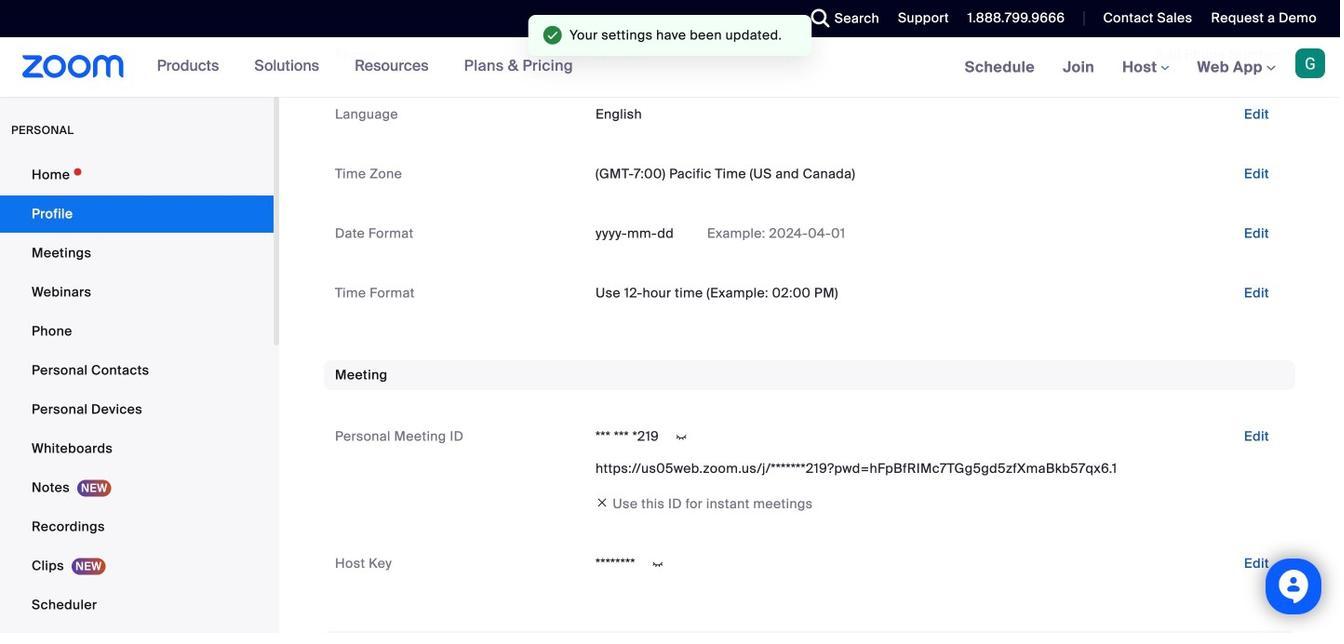 Task type: describe. For each thing, give the bounding box(es) containing it.
show host key image
[[643, 556, 673, 573]]

success image
[[543, 26, 562, 45]]

product information navigation
[[143, 37, 587, 97]]

zoom logo image
[[22, 55, 124, 78]]

show personal meeting id image
[[667, 429, 697, 446]]

personal menu menu
[[0, 156, 274, 633]]



Task type: vqa. For each thing, say whether or not it's contained in the screenshot.
Search text box
no



Task type: locate. For each thing, give the bounding box(es) containing it.
banner
[[0, 37, 1341, 98]]

meetings navigation
[[951, 37, 1341, 98]]

profile picture image
[[1296, 48, 1326, 78]]



